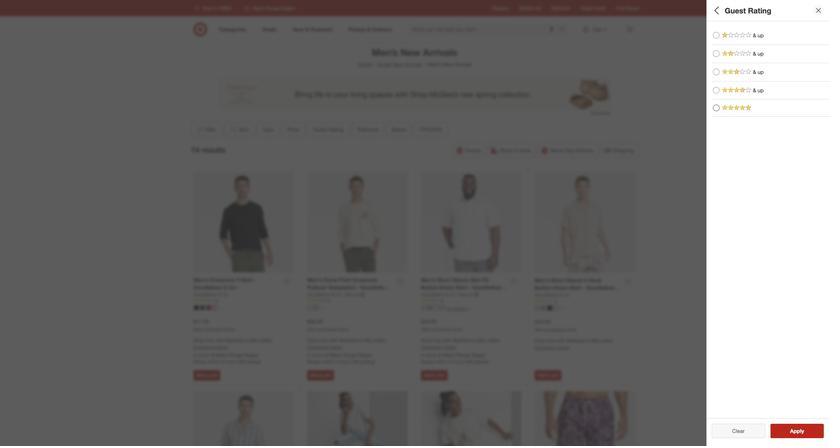 Task type: vqa. For each thing, say whether or not it's contained in the screenshot.
bottommost Home
no



Task type: locate. For each thing, give the bounding box(es) containing it.
online down 3 link
[[338, 327, 349, 332]]

0 horizontal spatial ships free with redcard or $35 orders exclusions apply. in stock at  baton rouge siegen ready within 2 hours with pickup
[[194, 338, 272, 364]]

2 horizontal spatial in
[[421, 352, 425, 358]]

goodfellow & co link up the 6
[[421, 291, 458, 298]]

purchased inside $28.00 when purchased online
[[319, 327, 337, 332]]

& up radio
[[714, 50, 720, 57], [714, 87, 720, 94]]

0 horizontal spatial target
[[358, 61, 372, 68]]

0 horizontal spatial featured
[[358, 126, 378, 133]]

goodfellow
[[194, 284, 222, 291], [361, 284, 389, 291], [473, 284, 501, 291], [587, 284, 615, 291], [194, 292, 217, 297], [307, 292, 331, 297], [421, 292, 445, 297], [535, 292, 558, 298]]

1 siegen from the left
[[244, 352, 259, 358]]

men's casual fit pull-on shorts 6" - original use™ lemon yellow image
[[421, 391, 522, 446], [421, 391, 522, 446]]

2 baton from the left
[[330, 352, 342, 358]]

- right t- on the bottom left of page
[[255, 277, 257, 283]]

shirt up 16 link
[[241, 277, 253, 283]]

men's floral print crewneck pullover sweatshirt - goodfellow & co™
[[307, 277, 389, 298]]

men's 7" floral print swim shorts - goodfellow & co™ lavender image
[[535, 391, 636, 446], [535, 391, 636, 446]]

to
[[205, 373, 209, 378], [319, 373, 323, 378], [433, 373, 437, 378], [547, 373, 550, 378]]

shipping
[[614, 147, 634, 154]]

guest rating inside all filters dialog
[[712, 74, 751, 81]]

0 vertical spatial & up radio
[[714, 50, 720, 57]]

1 cart from the left
[[210, 373, 218, 378]]

stock
[[199, 352, 210, 358], [312, 352, 324, 358], [426, 352, 437, 358]]

1 horizontal spatial goodfellow & co new at ¬
[[421, 291, 479, 298]]

1 vertical spatial & up radio
[[714, 69, 720, 75]]

purchased for men's floral print crewneck pullover sweatshirt - goodfellow & co™
[[319, 327, 337, 332]]

at for men's short sleeve slim fit button-down shirt - goodfellow & co™
[[439, 352, 443, 358]]

down inside men's short sleeve v-neck button-down shirt - goodfellow & co™
[[554, 284, 568, 291]]

brand button
[[387, 122, 412, 137]]

4 add from the left
[[538, 373, 545, 378]]

exclusions for $28.00
[[307, 345, 329, 350]]

store
[[520, 147, 531, 154]]

clear all button
[[712, 426, 766, 441]]

74 inside all filters dialog
[[712, 417, 718, 423]]

2 2 from the left
[[335, 359, 338, 364]]

0 horizontal spatial goodfellow & co new at ¬
[[307, 291, 365, 298]]

1 vertical spatial type
[[263, 126, 274, 133]]

rouge for $11.00
[[230, 352, 243, 358]]

ships inside ships free with redcard or $35 orders exclusions apply.
[[535, 338, 547, 344]]

crewneck
[[210, 277, 235, 283], [353, 277, 378, 283]]

within for $11.00
[[208, 359, 220, 364]]

men's
[[744, 417, 758, 423]]

co™
[[228, 284, 238, 291], [312, 292, 322, 298], [421, 292, 431, 298], [535, 292, 545, 298]]

men's short sleeve slim fit button-down shirt - goodfellow & co™ image
[[421, 172, 522, 273], [421, 172, 522, 273]]

within
[[208, 359, 220, 364], [322, 359, 334, 364], [436, 359, 448, 364]]

clear inside guest rating dialog
[[733, 428, 745, 434]]

baton for $11.00
[[216, 352, 228, 358]]

crewneck right the print
[[353, 277, 378, 283]]

men's for men's short sleeve v-neck button-down shirt - goodfellow & co™
[[535, 277, 550, 284]]

add for men's short sleeve slim fit button-down shirt - goodfellow & co™
[[424, 373, 432, 378]]

2 horizontal spatial results
[[795, 430, 812, 437]]

0 horizontal spatial ready
[[194, 359, 207, 364]]

sponsored
[[592, 110, 611, 115]]

1 ships free with redcard or $35 orders exclusions apply. in stock at  baton rouge siegen ready within 2 hours with pickup from the left
[[194, 338, 272, 364]]

3 add to cart from the left
[[424, 373, 445, 378]]

0 horizontal spatial baton
[[216, 352, 228, 358]]

or inside ships free with redcard or $35 orders exclusions apply.
[[586, 338, 591, 344]]

with inside ships free with redcard or $35 orders exclusions apply.
[[557, 338, 566, 344]]

1 horizontal spatial $23.00
[[535, 318, 551, 325]]

co up 9 link
[[564, 292, 570, 298]]

None radio
[[714, 105, 720, 111]]

orders for men's crewneck t-shirt - goodfellow & co™
[[259, 338, 272, 343]]

with
[[216, 338, 224, 343], [329, 338, 338, 343], [443, 338, 452, 343], [557, 338, 566, 344], [238, 359, 246, 364], [352, 359, 360, 364], [466, 359, 474, 364]]

1 add from the left
[[197, 373, 204, 378]]

when for men's short sleeve slim fit button-down shirt - goodfellow & co™
[[421, 327, 431, 332]]

0 horizontal spatial sleeve
[[453, 277, 469, 283]]

baton
[[216, 352, 228, 358], [330, 352, 342, 358], [444, 352, 456, 358]]

0 vertical spatial type button
[[712, 21, 830, 44]]

74 left for
[[712, 417, 718, 423]]

search
[[556, 27, 572, 33]]

3 pickup from the left
[[475, 359, 489, 364]]

1 horizontal spatial down
[[554, 284, 568, 291]]

hours for $11.00
[[225, 359, 237, 364]]

1 horizontal spatial rouge
[[344, 352, 357, 358]]

2 & up from the top
[[754, 50, 764, 57]]

same
[[550, 147, 564, 154]]

0 horizontal spatial goodfellow & co
[[194, 292, 228, 297]]

co™ left 9
[[535, 292, 545, 298]]

stock for $23.00
[[426, 352, 437, 358]]

online inside $28.00 when purchased online
[[338, 327, 349, 332]]

2 horizontal spatial target
[[581, 5, 593, 11]]

online down 16 link
[[225, 327, 235, 332]]

3 ready from the left
[[421, 359, 434, 364]]

- up 3 link
[[357, 284, 359, 291]]

3 stock from the left
[[426, 352, 437, 358]]

fpo/apo
[[420, 126, 443, 133]]

add to cart button for men's short sleeve v-neck button-down shirt - goodfellow & co™
[[535, 370, 562, 381]]

& up
[[754, 32, 764, 39], [754, 50, 764, 57], [754, 69, 764, 75], [754, 87, 764, 93]]

ships free with redcard or $35 orders exclusions apply. in stock at  baton rouge siegen ready within 2 hours with pickup
[[194, 338, 272, 364], [307, 338, 386, 364], [421, 338, 500, 364]]

& up radio
[[714, 32, 720, 39], [714, 69, 720, 75]]

2 ready from the left
[[307, 359, 320, 364]]

when inside $28.00 when purchased online
[[307, 327, 318, 332]]

down
[[440, 284, 455, 291], [554, 284, 568, 291]]

0 horizontal spatial shirt
[[241, 277, 253, 283]]

neck
[[590, 277, 603, 284]]

shirt
[[241, 277, 253, 283], [456, 284, 468, 291], [570, 284, 582, 291]]

men's short sleeve v-neck button-down shirt - goodfellow & co™ image
[[535, 172, 636, 273], [535, 172, 636, 273]]

2 rouge from the left
[[344, 352, 357, 358]]

3 add to cart button from the left
[[421, 370, 448, 381]]

74 results for men's new arrivals
[[712, 417, 787, 423]]

filter
[[205, 126, 217, 133]]

sleeve left v-
[[567, 277, 583, 284]]

ready for $28.00
[[307, 359, 320, 364]]

goodfellow & co link up 16
[[194, 291, 228, 298]]

2 horizontal spatial siegen
[[472, 352, 486, 358]]

3 baton from the left
[[444, 352, 456, 358]]

9
[[555, 298, 558, 303]]

0 horizontal spatial men's
[[372, 46, 398, 58]]

shirt inside 'men's short sleeve slim fit button-down shirt - goodfellow & co™'
[[456, 284, 468, 291]]

exclusions
[[194, 345, 215, 350], [307, 345, 329, 350], [421, 345, 443, 350], [535, 345, 557, 350]]

men's inside 'men's floral print crewneck pullover sweatshirt - goodfellow & co™'
[[307, 277, 322, 283]]

co™ inside 'men's short sleeve slim fit button-down shirt - goodfellow & co™'
[[421, 292, 431, 298]]

clear inside all filters dialog
[[730, 430, 742, 437]]

in for $11.00
[[194, 352, 197, 358]]

co™ left the 6
[[421, 292, 431, 298]]

1 vertical spatial guest rating
[[712, 74, 751, 81]]

siegen for $28.00
[[358, 352, 372, 358]]

type down 'all'
[[712, 28, 726, 36]]

1 horizontal spatial button-
[[535, 284, 554, 291]]

online up ships free with redcard or $35 orders exclusions apply.
[[566, 327, 577, 332]]

74 down filter button
[[191, 145, 200, 154]]

clear
[[733, 428, 745, 434], [730, 430, 742, 437]]

2 vertical spatial guest rating
[[313, 126, 344, 133]]

button- for men's short sleeve v-neck button-down shirt - goodfellow & co™
[[535, 284, 554, 291]]

co
[[222, 292, 228, 297], [336, 292, 342, 297], [450, 292, 456, 297], [564, 292, 570, 298]]

2 horizontal spatial stock
[[426, 352, 437, 358]]

ad
[[536, 5, 541, 11]]

registry link
[[492, 5, 509, 11]]

sleeve inside 'men's short sleeve slim fit button-down shirt - goodfellow & co™'
[[453, 277, 469, 283]]

1 horizontal spatial $23.00 when purchased online
[[535, 318, 577, 332]]

men's short sleeve v-neck button-down shirt - goodfellow & co™
[[535, 277, 620, 298]]

cart
[[210, 373, 218, 378], [324, 373, 331, 378], [438, 373, 445, 378], [551, 373, 559, 378]]

goodfellow & co new at ¬ for button-
[[421, 291, 479, 298]]

online
[[225, 327, 235, 332], [338, 327, 349, 332], [452, 327, 463, 332], [566, 327, 577, 332]]

3 up from the top
[[758, 69, 764, 75]]

1 add to cart button from the left
[[194, 370, 221, 381]]

1 baton from the left
[[216, 352, 228, 358]]

2 ships free with redcard or $35 orders exclusions apply. in stock at  baton rouge siegen ready within 2 hours with pickup from the left
[[307, 338, 386, 364]]

1 goodfellow & co new at ¬ from the left
[[307, 291, 365, 298]]

short up 9
[[551, 277, 565, 284]]

co down men's crewneck t-shirt - goodfellow & co™
[[222, 292, 228, 297]]

3 add from the left
[[424, 373, 432, 378]]

at for men's crewneck t-shirt - goodfellow & co™
[[211, 352, 215, 358]]

3 2 from the left
[[449, 359, 451, 364]]

0 horizontal spatial down
[[440, 284, 455, 291]]

0 vertical spatial men's
[[372, 46, 398, 58]]

men's crewneck t-shirt - goodfellow & co™ image
[[194, 172, 294, 273], [194, 172, 294, 273]]

add to cart for men's short sleeve v-neck button-down shirt - goodfellow & co™
[[538, 373, 559, 378]]

0 horizontal spatial siegen
[[244, 352, 259, 358]]

rouge for $23.00
[[457, 352, 471, 358]]

1 horizontal spatial featured
[[712, 97, 739, 104]]

or for $11.00
[[245, 338, 249, 343]]

0 horizontal spatial button-
[[421, 284, 440, 291]]

results inside button
[[795, 430, 812, 437]]

4 cart from the left
[[551, 373, 559, 378]]

goodfellow & co link
[[194, 291, 228, 298], [307, 291, 344, 298], [421, 291, 458, 298], [535, 292, 570, 298]]

0 horizontal spatial $23.00 when purchased online
[[421, 318, 463, 332]]

0 horizontal spatial 74
[[191, 145, 200, 154]]

2 horizontal spatial baton
[[444, 352, 456, 358]]

exclusions inside ships free with redcard or $35 orders exclusions apply.
[[535, 345, 557, 350]]

2 hours from the left
[[339, 359, 350, 364]]

goodfellow & co up 16
[[194, 292, 228, 297]]

1 horizontal spatial results
[[720, 417, 735, 423]]

& inside 'men's floral print crewneck pullover sweatshirt - goodfellow & co™'
[[307, 292, 311, 298]]

men's floral print crewneck pullover sweatshirt - goodfellow & co™ image
[[307, 172, 408, 273], [307, 172, 408, 273]]

ships for $28.00
[[307, 338, 319, 343]]

1 crewneck from the left
[[210, 277, 235, 283]]

2 horizontal spatial shirt
[[570, 284, 582, 291]]

men's inside men's short sleeve v-neck button-down shirt - goodfellow & co™
[[535, 277, 550, 284]]

men's for men's crewneck t-shirt - goodfellow & co™
[[194, 277, 209, 283]]

9 link
[[535, 298, 636, 304]]

at for men's floral print crewneck pullover sweatshirt - goodfellow & co™
[[325, 352, 329, 358]]

0 horizontal spatial results
[[202, 145, 226, 154]]

goodfellow & co link up 9
[[535, 292, 570, 298]]

2 add to cart from the left
[[310, 373, 331, 378]]

co up 6 link
[[450, 292, 456, 297]]

$23.00 when purchased online for men's short sleeve slim fit button-down shirt - goodfellow & co™
[[421, 318, 463, 332]]

1 within from the left
[[208, 359, 220, 364]]

0 vertical spatial rating
[[749, 6, 772, 15]]

clear down for
[[733, 428, 745, 434]]

men's striped short sleeve button-down shirt - goodfellow & co™ image
[[194, 391, 294, 446], [194, 391, 294, 446]]

2 horizontal spatial within
[[436, 359, 448, 364]]

type right the sort
[[263, 126, 274, 133]]

same day delivery
[[550, 147, 595, 154]]

1 horizontal spatial 74
[[712, 417, 718, 423]]

down up 9
[[554, 284, 568, 291]]

- down v-
[[583, 284, 585, 291]]

sweatshirt
[[329, 284, 356, 291]]

add for men's short sleeve v-neck button-down shirt - goodfellow & co™
[[538, 373, 545, 378]]

1 horizontal spatial shirt
[[456, 284, 468, 291]]

to for men's floral print crewneck pullover sweatshirt - goodfellow & co™
[[319, 373, 323, 378]]

purchased down "$28.00" at bottom left
[[319, 327, 337, 332]]

0 horizontal spatial short
[[438, 277, 451, 283]]

hours
[[225, 359, 237, 364], [339, 359, 350, 364], [453, 359, 464, 364]]

price inside all filters dialog
[[712, 51, 728, 58]]

online down 6 link
[[452, 327, 463, 332]]

2 within from the left
[[322, 359, 334, 364]]

3 ships free with redcard or $35 orders exclusions apply. in stock at  baton rouge siegen ready within 2 hours with pickup from the left
[[421, 338, 500, 364]]

in
[[194, 352, 197, 358], [307, 352, 311, 358], [421, 352, 425, 358]]

down inside 'men's short sleeve slim fit button-down shirt - goodfellow & co™'
[[440, 284, 455, 291]]

& inside 'men's short sleeve slim fit button-down shirt - goodfellow & co™'
[[503, 284, 506, 291]]

clear all
[[730, 430, 749, 437]]

target for target circle
[[581, 5, 593, 11]]

2 vertical spatial results
[[795, 430, 812, 437]]

1 horizontal spatial ¬
[[475, 291, 479, 298]]

1 horizontal spatial crewneck
[[353, 277, 378, 283]]

0 horizontal spatial in
[[194, 352, 197, 358]]

Include out of stock checkbox
[[712, 165, 719, 172]]

1 vertical spatial featured
[[358, 126, 378, 133]]

1 horizontal spatial 2
[[335, 359, 338, 364]]

3
[[328, 298, 330, 303]]

siegen for $11.00
[[244, 352, 259, 358]]

purchased down the $11.00
[[205, 327, 224, 332]]

0 vertical spatial featured button
[[712, 90, 830, 113]]

- inside 'men's short sleeve slim fit button-down shirt - goodfellow & co™'
[[469, 284, 472, 291]]

2 pickup from the left
[[361, 359, 375, 364]]

when
[[194, 327, 204, 332], [307, 327, 318, 332], [421, 327, 431, 332], [535, 327, 545, 332]]

orders for men's short sleeve slim fit button-down shirt - goodfellow & co™
[[487, 338, 500, 343]]

1 horizontal spatial short
[[551, 277, 565, 284]]

2 add from the left
[[310, 373, 318, 378]]

shirt inside men's short sleeve v-neck button-down shirt - goodfellow & co™
[[570, 284, 582, 291]]

co™ inside 'men's floral print crewneck pullover sweatshirt - goodfellow & co™'
[[312, 292, 322, 298]]

orders for men's floral print crewneck pullover sweatshirt - goodfellow & co™
[[373, 338, 386, 343]]

target for target "link"
[[358, 61, 372, 68]]

results for see results
[[795, 430, 812, 437]]

3 rouge from the left
[[457, 352, 471, 358]]

rating inside all filters dialog
[[732, 74, 751, 81]]

for
[[737, 417, 743, 423]]

¬
[[361, 291, 365, 298], [475, 291, 479, 298]]

0 horizontal spatial hours
[[225, 359, 237, 364]]

0 horizontal spatial stock
[[199, 352, 210, 358]]

1 horizontal spatial target
[[377, 61, 392, 68]]

featured
[[712, 97, 739, 104], [358, 126, 378, 133]]

apply. inside ships free with redcard or $35 orders exclusions apply.
[[558, 345, 571, 350]]

pickup for $28.00
[[361, 359, 375, 364]]

3 hours from the left
[[453, 359, 464, 364]]

-
[[255, 277, 257, 283], [357, 284, 359, 291], [469, 284, 472, 291], [583, 284, 585, 291]]

0 horizontal spatial pickup
[[248, 359, 261, 364]]

1 horizontal spatial stock
[[312, 352, 324, 358]]

&
[[754, 32, 757, 39], [754, 50, 757, 57], [754, 69, 757, 75], [754, 87, 757, 93], [223, 284, 227, 291], [503, 284, 506, 291], [617, 284, 620, 291], [218, 292, 221, 297], [307, 292, 311, 298], [332, 292, 335, 297], [446, 292, 449, 297], [560, 292, 563, 298]]

men's inside 'men's short sleeve slim fit button-down shirt - goodfellow & co™'
[[421, 277, 436, 283]]

1 horizontal spatial within
[[322, 359, 334, 364]]

type
[[712, 28, 726, 36], [263, 126, 274, 133]]

weekly ad link
[[520, 5, 541, 11]]

to for men's short sleeve v-neck button-down shirt - goodfellow & co™
[[547, 373, 550, 378]]

when for men's floral print crewneck pullover sweatshirt - goodfellow & co™
[[307, 327, 318, 332]]

crewneck left t- on the bottom left of page
[[210, 277, 235, 283]]

1 horizontal spatial pickup
[[361, 359, 375, 364]]

1 vertical spatial 74
[[712, 417, 718, 423]]

redcard for men's short sleeve slim fit button-down shirt - goodfellow & co™
[[453, 338, 471, 343]]

0 horizontal spatial crewneck
[[210, 277, 235, 283]]

3 cart from the left
[[438, 373, 445, 378]]

ships free with redcard or $35 orders exclusions apply. in stock at  baton rouge siegen ready within 2 hours with pickup for $11.00
[[194, 338, 272, 364]]

1 horizontal spatial price
[[712, 51, 728, 58]]

sleeve left slim
[[453, 277, 469, 283]]

3 siegen from the left
[[472, 352, 486, 358]]

co™ down t- on the bottom left of page
[[228, 284, 238, 291]]

sleeve inside men's short sleeve v-neck button-down shirt - goodfellow & co™
[[567, 277, 583, 284]]

short inside 'men's short sleeve slim fit button-down shirt - goodfellow & co™'
[[438, 277, 451, 283]]

- inside men's crewneck t-shirt - goodfellow & co™
[[255, 277, 257, 283]]

2 up from the top
[[758, 50, 764, 57]]

0 horizontal spatial price button
[[282, 122, 305, 137]]

1 vertical spatial men's new arrivals
[[428, 61, 472, 68]]

to for men's short sleeve slim fit button-down shirt - goodfellow & co™
[[433, 373, 437, 378]]

- down slim
[[469, 284, 472, 291]]

short inside men's short sleeve v-neck button-down shirt - goodfellow & co™
[[551, 277, 565, 284]]

add for men's crewneck t-shirt - goodfellow & co™
[[197, 373, 204, 378]]

pickup button
[[453, 143, 485, 158]]

& inside men's short sleeve v-neck button-down shirt - goodfellow & co™
[[617, 284, 620, 291]]

purchased for men's short sleeve slim fit button-down shirt - goodfellow & co™
[[433, 327, 451, 332]]

3 within from the left
[[436, 359, 448, 364]]

results left for
[[720, 417, 735, 423]]

1 horizontal spatial price button
[[712, 44, 830, 67]]

goodfellow & co up 9
[[535, 292, 570, 298]]

3 link
[[307, 298, 408, 304]]

add to cart button for men's short sleeve slim fit button-down shirt - goodfellow & co™
[[421, 370, 448, 381]]

ready
[[194, 359, 207, 364], [307, 359, 320, 364], [421, 359, 434, 364]]

2 crewneck from the left
[[353, 277, 378, 283]]

shirt for men's short sleeve slim fit button-down shirt - goodfellow & co™
[[456, 284, 468, 291]]

2 horizontal spatial ships free with redcard or $35 orders exclusions apply. in stock at  baton rouge siegen ready within 2 hours with pickup
[[421, 338, 500, 364]]

co™ down 'pullover'
[[312, 292, 322, 298]]

1 horizontal spatial siegen
[[358, 352, 372, 358]]

2 cart from the left
[[324, 373, 331, 378]]

ships free with redcard or $35 orders exclusions apply.
[[535, 338, 614, 350]]

0 horizontal spatial featured button
[[352, 122, 384, 137]]

pickup
[[465, 147, 481, 154]]

exclusions apply. button
[[194, 344, 229, 351], [307, 344, 343, 351], [421, 344, 457, 351], [535, 345, 571, 351]]

ships for $11.00
[[194, 338, 205, 343]]

1 horizontal spatial baton
[[330, 352, 342, 358]]

sleeve
[[453, 277, 469, 283], [567, 277, 583, 284]]

4 add to cart button from the left
[[535, 370, 562, 381]]

$23.00 when purchased online down 9
[[535, 318, 577, 332]]

0 vertical spatial guest rating
[[725, 6, 772, 15]]

goodfellow inside men's short sleeve v-neck button-down shirt - goodfellow & co™
[[587, 284, 615, 291]]

0 horizontal spatial $23.00
[[421, 318, 437, 325]]

target link
[[358, 61, 372, 68]]

shirt up 9 link
[[570, 284, 582, 291]]

2 siegen from the left
[[358, 352, 372, 358]]

0 vertical spatial type
[[712, 28, 726, 36]]

2 horizontal spatial hours
[[453, 359, 464, 364]]

pickup
[[248, 359, 261, 364], [361, 359, 375, 364], [475, 359, 489, 364]]

74
[[191, 145, 200, 154], [712, 417, 718, 423]]

1 horizontal spatial goodfellow & co
[[535, 292, 570, 298]]

0 horizontal spatial ¬
[[361, 291, 365, 298]]

4 up from the top
[[758, 87, 764, 93]]

goodfellow & co new at ¬ down 'sweatshirt'
[[307, 291, 365, 298]]

1 horizontal spatial sleeve
[[567, 277, 583, 284]]

2 for $11.00
[[221, 359, 224, 364]]

1 rouge from the left
[[230, 352, 243, 358]]

1 ready from the left
[[194, 359, 207, 364]]

new
[[401, 46, 421, 58], [393, 61, 404, 68], [443, 61, 453, 68], [345, 292, 354, 297], [459, 292, 468, 297]]

3 to from the left
[[433, 373, 437, 378]]

0 vertical spatial guest
[[725, 6, 747, 15]]

goodfellow & co new at ¬ for sweatshirt
[[307, 291, 365, 298]]

at
[[356, 292, 360, 297], [469, 292, 473, 297], [211, 352, 215, 358], [325, 352, 329, 358], [439, 352, 443, 358]]

$11.00 when purchased online
[[194, 318, 235, 332]]

men's inside men's crewneck t-shirt - goodfellow & co™
[[194, 277, 209, 283]]

1 vertical spatial featured button
[[352, 122, 384, 137]]

clear for clear
[[733, 428, 745, 434]]

4 add to cart from the left
[[538, 373, 559, 378]]

$23.00
[[421, 318, 437, 325], [535, 318, 551, 325]]

2 ¬ from the left
[[475, 291, 479, 298]]

up
[[758, 32, 764, 39], [758, 50, 764, 57], [758, 69, 764, 75], [758, 87, 764, 93]]

1 vertical spatial type button
[[257, 122, 279, 137]]

button-
[[421, 284, 440, 291], [535, 284, 554, 291]]

results down filter
[[202, 145, 226, 154]]

clear left the all
[[730, 430, 742, 437]]

1 ¬ from the left
[[361, 291, 365, 298]]

when for men's crewneck t-shirt - goodfellow & co™
[[194, 327, 204, 332]]

free inside ships free with redcard or $35 orders exclusions apply.
[[548, 338, 556, 344]]

0 horizontal spatial type button
[[257, 122, 279, 137]]

purchased
[[205, 327, 224, 332], [319, 327, 337, 332], [433, 327, 451, 332], [546, 327, 565, 332]]

add to cart button for men's crewneck t-shirt - goodfellow & co™
[[194, 370, 221, 381]]

1 horizontal spatial ready
[[307, 359, 320, 364]]

2 to from the left
[[319, 373, 323, 378]]

0 vertical spatial price
[[712, 51, 728, 58]]

purchased down the 6
[[433, 327, 451, 332]]

guest rating button
[[712, 67, 830, 90], [308, 122, 349, 137]]

add to cart
[[197, 373, 218, 378], [310, 373, 331, 378], [424, 373, 445, 378], [538, 373, 559, 378]]

1 stock from the left
[[199, 352, 210, 358]]

goodfellow & co for goodfellow
[[194, 292, 228, 297]]

1 2 from the left
[[221, 359, 224, 364]]

2 goodfellow & co new at ¬ from the left
[[421, 291, 479, 298]]

3 & up from the top
[[754, 69, 764, 75]]

goodfellow & co new at ¬ up the 6
[[421, 291, 479, 298]]

target for target new arrivals
[[377, 61, 392, 68]]

goodfellow & co link up the 3
[[307, 291, 344, 298]]

add to cart button for men's floral print crewneck pullover sweatshirt - goodfellow & co™
[[307, 370, 334, 381]]

purchased up ships free with redcard or $35 orders exclusions apply.
[[546, 327, 565, 332]]

0 vertical spatial results
[[202, 145, 226, 154]]

74 for 74 results for men's new arrivals
[[712, 417, 718, 423]]

ships free with redcard or $35 orders exclusions apply. in stock at  baton rouge siegen ready within 2 hours with pickup for $23.00
[[421, 338, 500, 364]]

button- inside men's short sleeve v-neck button-down shirt - goodfellow & co™
[[535, 284, 554, 291]]

redcard
[[552, 5, 570, 11], [225, 338, 244, 343], [339, 338, 357, 343], [453, 338, 471, 343], [567, 338, 585, 344]]

co™ inside men's short sleeve v-neck button-down shirt - goodfellow & co™
[[535, 292, 545, 298]]

0 horizontal spatial guest rating button
[[308, 122, 349, 137]]

results right see
[[795, 430, 812, 437]]

shop in store
[[500, 147, 531, 154]]

purchased for men's crewneck t-shirt - goodfellow & co™
[[205, 327, 224, 332]]

2 in from the left
[[307, 352, 311, 358]]

$23.00 when purchased online down the 6
[[421, 318, 463, 332]]

3 in from the left
[[421, 352, 425, 358]]

1 vertical spatial rating
[[732, 74, 751, 81]]

1 add to cart from the left
[[197, 373, 218, 378]]

clear button
[[712, 424, 766, 438]]

sort
[[239, 126, 249, 133]]

co down 'sweatshirt'
[[336, 292, 342, 297]]

goodfellow & co for button-
[[535, 292, 570, 298]]

0 vertical spatial guest rating button
[[712, 67, 830, 90]]

1 pickup from the left
[[248, 359, 261, 364]]

baton for $28.00
[[330, 352, 342, 358]]

short up the 6
[[438, 277, 451, 283]]

1 in from the left
[[194, 352, 197, 358]]

purchased inside $11.00 when purchased online
[[205, 327, 224, 332]]

add for men's floral print crewneck pullover sweatshirt - goodfellow & co™
[[310, 373, 318, 378]]

short
[[438, 277, 451, 283], [551, 277, 565, 284]]

guest inside dialog
[[725, 6, 747, 15]]

2 stock from the left
[[312, 352, 324, 358]]

2 horizontal spatial ready
[[421, 359, 434, 364]]

2 add to cart button from the left
[[307, 370, 334, 381]]

shirt up 6 link
[[456, 284, 468, 291]]

men's short sleeve crewneck t-shirt - original use™ image
[[307, 391, 408, 446], [307, 391, 408, 446]]

2 horizontal spatial rouge
[[457, 352, 471, 358]]

1 horizontal spatial type
[[712, 28, 726, 36]]

add to cart for men's crewneck t-shirt - goodfellow & co™
[[197, 373, 218, 378]]

1 to from the left
[[205, 373, 209, 378]]

0 horizontal spatial 2
[[221, 359, 224, 364]]

apply. for $28.00
[[331, 345, 343, 350]]

when inside $11.00 when purchased online
[[194, 327, 204, 332]]

1 vertical spatial guest rating button
[[308, 122, 349, 137]]

1 horizontal spatial men's
[[428, 61, 441, 68]]

down up the 6
[[440, 284, 455, 291]]

button- inside 'men's short sleeve slim fit button-down shirt - goodfellow & co™'
[[421, 284, 440, 291]]

0 horizontal spatial price
[[288, 126, 300, 133]]

online inside $11.00 when purchased online
[[225, 327, 235, 332]]

1 hours from the left
[[225, 359, 237, 364]]

4 to from the left
[[547, 373, 550, 378]]



Task type: describe. For each thing, give the bounding box(es) containing it.
ready for $23.00
[[421, 359, 434, 364]]

men's for men's floral print crewneck pullover sweatshirt - goodfellow & co™
[[307, 277, 322, 283]]

online for slim
[[452, 327, 463, 332]]

redcard for men's floral print crewneck pullover sweatshirt - goodfellow & co™
[[339, 338, 357, 343]]

goodfellow inside men's crewneck t-shirt - goodfellow & co™
[[194, 284, 222, 291]]

2 & up radio from the top
[[714, 69, 720, 75]]

men's short sleeve slim fit button-down shirt - goodfellow & co™
[[421, 277, 506, 298]]

see results button
[[771, 426, 825, 441]]

1 & up from the top
[[754, 32, 764, 39]]

men's crewneck t-shirt - goodfellow & co™
[[194, 277, 257, 291]]

target new arrivals link
[[377, 61, 422, 68]]

$11.00
[[194, 318, 209, 325]]

v-
[[584, 277, 590, 284]]

pullover
[[307, 284, 327, 291]]

0 vertical spatial men's new arrivals
[[372, 46, 458, 58]]

short for men's short sleeve slim fit button-down shirt - goodfellow & co™
[[438, 277, 451, 283]]

within for $28.00
[[322, 359, 334, 364]]

weekly ad
[[520, 5, 541, 11]]

goodfellow inside 'men's floral print crewneck pullover sweatshirt - goodfellow & co™'
[[361, 284, 389, 291]]

ready for $11.00
[[194, 359, 207, 364]]

see results
[[784, 430, 812, 437]]

$28.00
[[307, 318, 323, 325]]

shop in store button
[[488, 143, 536, 158]]

find stores link
[[617, 5, 640, 11]]

74 for 74 results
[[191, 145, 200, 154]]

exclusions for $23.00
[[421, 345, 443, 350]]

guest rating dialog
[[707, 0, 830, 446]]

$23.00 for men's short sleeve slim fit button-down shirt - goodfellow & co™
[[421, 318, 437, 325]]

6
[[442, 298, 444, 303]]

guest rating inside guest rating dialog
[[725, 6, 772, 15]]

all
[[712, 6, 721, 15]]

short for men's short sleeve v-neck button-down shirt - goodfellow & co™
[[551, 277, 565, 284]]

co™ inside men's crewneck t-shirt - goodfellow & co™
[[228, 284, 238, 291]]

or for $23.00
[[473, 338, 477, 343]]

cart for men's floral print crewneck pullover sweatshirt - goodfellow & co™
[[324, 373, 331, 378]]

¬ for shirt
[[475, 291, 479, 298]]

all filters dialog
[[707, 0, 830, 446]]

1 & up radio from the top
[[714, 50, 720, 57]]

guest inside all filters dialog
[[712, 74, 730, 81]]

clear for clear all
[[730, 430, 742, 437]]

target circle
[[581, 5, 606, 11]]

stores
[[627, 5, 640, 11]]

t-
[[237, 277, 241, 283]]

results for 74 results for men's new arrivals
[[720, 417, 735, 423]]

1 horizontal spatial guest rating button
[[712, 67, 830, 90]]

$35 for $28.00
[[364, 338, 372, 343]]

$23.00 for men's short sleeve v-neck button-down shirt - goodfellow & co™
[[535, 318, 551, 325]]

in
[[514, 147, 518, 154]]

rouge for $28.00
[[344, 352, 357, 358]]

4 & up from the top
[[754, 87, 764, 93]]

1 horizontal spatial type button
[[712, 21, 830, 44]]

shipping button
[[601, 143, 639, 158]]

$35 for $23.00
[[478, 338, 485, 343]]

men's short sleeve slim fit button-down shirt - goodfellow & co™ link
[[421, 276, 507, 298]]

add to cart for men's short sleeve slim fit button-down shirt - goodfellow & co™
[[424, 373, 445, 378]]

16
[[214, 298, 218, 303]]

pickup for $23.00
[[475, 359, 489, 364]]

sleeve for slim
[[453, 277, 469, 283]]

free for $11.00
[[206, 338, 214, 343]]

filter button
[[191, 122, 222, 137]]

- inside men's short sleeve v-neck button-down shirt - goodfellow & co™
[[583, 284, 585, 291]]

apply button
[[771, 424, 825, 438]]

shirt inside men's crewneck t-shirt - goodfellow & co™
[[241, 277, 253, 283]]

within for $23.00
[[436, 359, 448, 364]]

see
[[784, 430, 793, 437]]

sleeve for v-
[[567, 277, 583, 284]]

cart for men's crewneck t-shirt - goodfellow & co™
[[210, 373, 218, 378]]

fit
[[483, 277, 489, 283]]

all
[[743, 430, 749, 437]]

$28.00 when purchased online
[[307, 318, 349, 332]]

in for $23.00
[[421, 352, 425, 358]]

find stores
[[617, 5, 640, 11]]

print
[[339, 277, 351, 283]]

6 link
[[421, 298, 522, 304]]

fpo/apo button
[[414, 122, 448, 137]]

crewneck inside 'men's floral print crewneck pullover sweatshirt - goodfellow & co™'
[[353, 277, 378, 283]]

type inside all filters dialog
[[712, 28, 726, 36]]

2 vertical spatial guest
[[313, 126, 327, 133]]

rating inside dialog
[[749, 6, 772, 15]]

orders inside ships free with redcard or $35 orders exclusions apply.
[[600, 338, 614, 344]]

exclusions for $11.00
[[194, 345, 215, 350]]

1 up from the top
[[758, 32, 764, 39]]

exclusions apply. button for $11.00
[[194, 344, 229, 351]]

find
[[617, 5, 625, 11]]

weekly
[[520, 5, 534, 11]]

stock for $11.00
[[199, 352, 210, 358]]

registry
[[492, 5, 509, 11]]

slim
[[471, 277, 481, 283]]

redcard link
[[552, 5, 570, 11]]

1 vertical spatial price
[[288, 126, 300, 133]]

redcard inside ships free with redcard or $35 orders exclusions apply.
[[567, 338, 585, 344]]

cart for men's short sleeve slim fit button-down shirt - goodfellow & co™
[[438, 373, 445, 378]]

crewneck inside men's crewneck t-shirt - goodfellow & co™
[[210, 277, 235, 283]]

same day delivery button
[[538, 143, 599, 158]]

advertisement element
[[219, 77, 611, 110]]

new
[[759, 417, 769, 423]]

when for men's short sleeve v-neck button-down shirt - goodfellow & co™
[[535, 327, 545, 332]]

results for 74 results
[[202, 145, 226, 154]]

arrivals
[[770, 417, 787, 423]]

filters
[[723, 6, 744, 15]]

ships for $23.00
[[421, 338, 433, 343]]

shop
[[500, 147, 513, 154]]

day
[[565, 147, 574, 154]]

apply. for $11.00
[[217, 345, 229, 350]]

- inside 'men's floral print crewneck pullover sweatshirt - goodfellow & co™'
[[357, 284, 359, 291]]

apply. for $23.00
[[444, 345, 457, 350]]

baton for $23.00
[[444, 352, 456, 358]]

shirt for men's short sleeve v-neck button-down shirt - goodfellow & co™
[[570, 284, 582, 291]]

74 results
[[191, 145, 226, 154]]

online for v-
[[566, 327, 577, 332]]

cart for men's short sleeve v-neck button-down shirt - goodfellow & co™
[[551, 373, 559, 378]]

stock for $28.00
[[312, 352, 324, 358]]

1 vertical spatial men's
[[428, 61, 441, 68]]

search button
[[556, 22, 572, 38]]

to for men's crewneck t-shirt - goodfellow & co™
[[205, 373, 209, 378]]

$35 inside ships free with redcard or $35 orders exclusions apply.
[[592, 338, 599, 344]]

1 & up radio from the top
[[714, 32, 720, 39]]

all filters
[[712, 6, 744, 15]]

delivery
[[576, 147, 595, 154]]

What can we help you find? suggestions appear below search field
[[409, 22, 561, 37]]

men's crewneck t-shirt - goodfellow & co™ link
[[194, 276, 279, 291]]

2 for $23.00
[[449, 359, 451, 364]]

exclusions apply. button for $23.00
[[421, 344, 457, 351]]

ships free with redcard or $35 orders exclusions apply. in stock at  baton rouge siegen ready within 2 hours with pickup for $28.00
[[307, 338, 386, 364]]

pickup for $11.00
[[248, 359, 261, 364]]

apply
[[791, 428, 805, 434]]

men's floral print crewneck pullover sweatshirt - goodfellow & co™ link
[[307, 276, 393, 298]]

or for $28.00
[[359, 338, 363, 343]]

exclusions apply. button for $28.00
[[307, 344, 343, 351]]

in for $28.00
[[307, 352, 311, 358]]

online for crewneck
[[338, 327, 349, 332]]

$23.00 when purchased online for men's short sleeve v-neck button-down shirt - goodfellow & co™
[[535, 318, 577, 332]]

brand
[[392, 126, 406, 133]]

target circle link
[[581, 5, 606, 11]]

redcard for men's crewneck t-shirt - goodfellow & co™
[[225, 338, 244, 343]]

purchased for men's short sleeve v-neck button-down shirt - goodfellow & co™
[[546, 327, 565, 332]]

1 vertical spatial price button
[[282, 122, 305, 137]]

men's short sleeve v-neck button-down shirt - goodfellow & co™ link
[[535, 277, 621, 298]]

sort button
[[224, 122, 255, 137]]

floral
[[324, 277, 338, 283]]

circle
[[594, 5, 606, 11]]

target new arrivals
[[377, 61, 422, 68]]

& inside men's crewneck t-shirt - goodfellow & co™
[[223, 284, 227, 291]]

featured inside all filters dialog
[[712, 97, 739, 104]]

2 vertical spatial rating
[[329, 126, 344, 133]]

2 & up radio from the top
[[714, 87, 720, 94]]

16 link
[[194, 298, 294, 304]]

free for $23.00
[[434, 338, 442, 343]]

1 horizontal spatial featured button
[[712, 90, 830, 113]]

$35 for $11.00
[[250, 338, 258, 343]]

hours for $23.00
[[453, 359, 464, 364]]

free for $28.00
[[320, 338, 328, 343]]

0 horizontal spatial type
[[263, 126, 274, 133]]

down for slim
[[440, 284, 455, 291]]

add to cart for men's floral print crewneck pullover sweatshirt - goodfellow & co™
[[310, 373, 331, 378]]

online for shirt
[[225, 327, 235, 332]]

goodfellow inside 'men's short sleeve slim fit button-down shirt - goodfellow & co™'
[[473, 284, 501, 291]]



